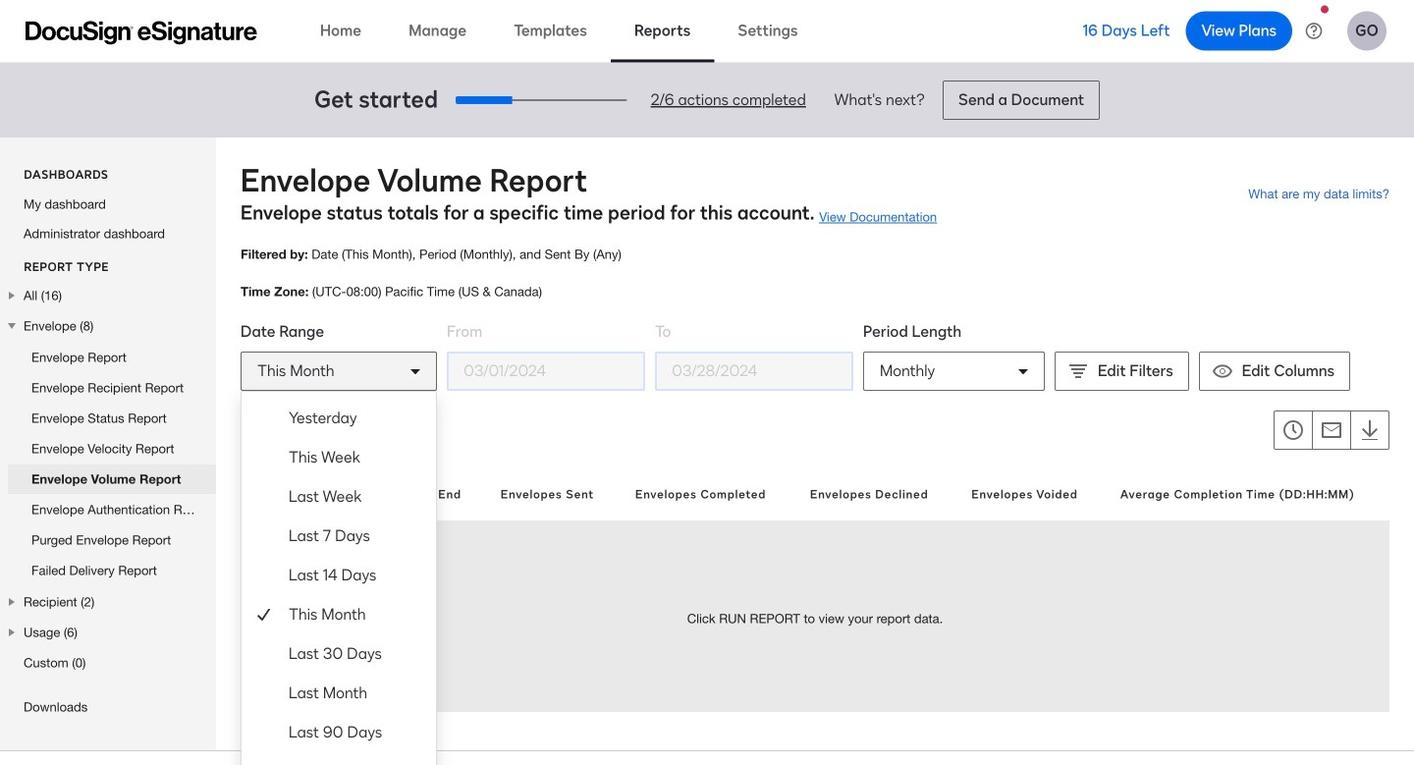 Task type: locate. For each thing, give the bounding box(es) containing it.
1 mm/dd/yyyy text field from the left
[[448, 353, 644, 390]]

list box
[[242, 399, 436, 765]]

MM/DD/YYYY text field
[[448, 353, 644, 390], [656, 353, 853, 390]]

secondary report detail actions group
[[1274, 411, 1390, 450]]

0 horizontal spatial mm/dd/yyyy text field
[[448, 353, 644, 390]]

1 horizontal spatial mm/dd/yyyy text field
[[656, 353, 853, 390]]



Task type: vqa. For each thing, say whether or not it's contained in the screenshot.
MORE INFO region
yes



Task type: describe. For each thing, give the bounding box(es) containing it.
2 mm/dd/yyyy text field from the left
[[656, 353, 853, 390]]

docusign esignature image
[[26, 21, 257, 45]]

primary report detail actions group
[[241, 411, 436, 450]]

more info region
[[0, 751, 1415, 765]]



